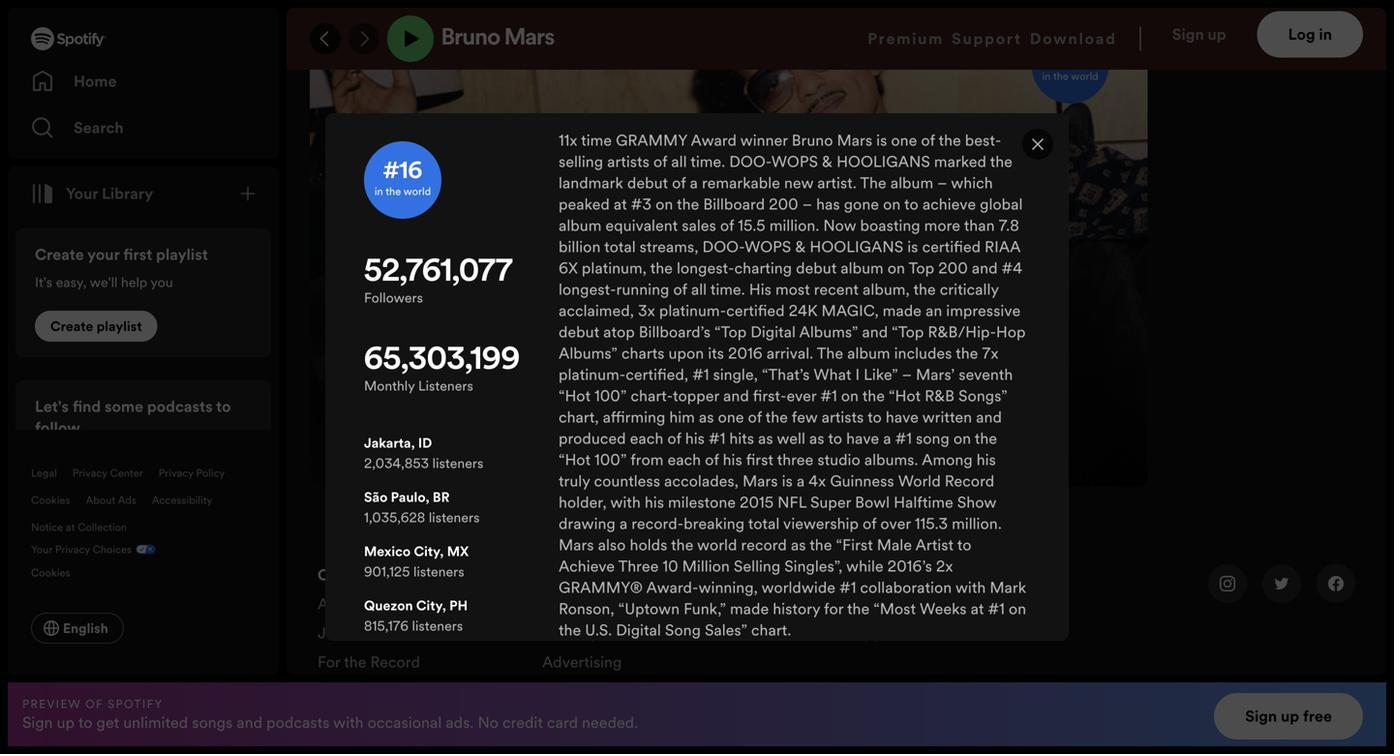 Task type: locate. For each thing, give the bounding box(es) containing it.
0 vertical spatial first
[[123, 244, 152, 265]]

center
[[110, 466, 143, 480]]

of left well
[[748, 406, 762, 428]]

first inside 11x time grammy award winner bruno mars is one of the best- selling artists of all time. doo-wops & hooligans marked the landmark debut of a remarkable new artist. the album – which peaked at #3 on the billboard 200 – has gone on to achieve global album equivalent sales of 15.5 million. now boasting more than 7.8 billion total streams, doo-wops & hooligans is certified riaa 6x platinum, the longest-charting debut album on top 200 and #4 longest-running of all time.  his most recent album, the critically acclaimed, 3x platinum-certified 24k magic, made an impressive debut atop billboard's "top digital albums" and "top r&b/hip-hop albums" charts upon its 2016 arrival. the album includes the 7x platinum-certified, #1 single, "that's what i like" – mars' seventh "hot 100" chart-topper and first-ever #1 on the "hot r&b songs" chart, affirming him as one of the few artists to have written and produced each of his #1 hits as well as to have a #1 song on the "hot 100" from each of his first three studio albums.  among his truly countless accolades, mars is a 4x guinness world record holder, with his milestone 2015 nfl super bowl halftime show drawing a record-breaking total viewership of over 115.3 million. mars also holds the world record as the "first male artist to achieve three 10 million selling singles", while 2016's 2x grammy® award-winning, worldwide #1 collaboration with mark ronson, "uptown funk," made history for the "most weeks at #1 on the u.s. digital song sales" chart.
[[746, 449, 773, 470]]

16 inside bruno mars dialog
[[400, 161, 422, 184]]

record-
[[631, 513, 684, 534]]

world for 52,761,077
[[403, 184, 431, 198]]

1 horizontal spatial for
[[542, 593, 565, 615]]

mx
[[447, 542, 469, 560]]

sales
[[682, 215, 716, 236]]

developers link
[[542, 622, 621, 651]]

song
[[665, 619, 701, 641]]

includes
[[894, 343, 952, 364]]

65,303,199 for 65,303,199 monthly listeners
[[349, 355, 431, 376]]

certified down achieve
[[922, 236, 981, 257]]

let's find some podcasts to follow
[[35, 396, 231, 439]]

0 vertical spatial create
[[35, 244, 84, 265]]

album down magic,
[[847, 343, 890, 364]]

privacy up about ads at the bottom left of page
[[72, 466, 107, 480]]

is up gone
[[876, 130, 887, 151]]

your privacy choices
[[31, 542, 132, 557]]

and right songs
[[237, 712, 262, 733]]

2 vertical spatial is
[[782, 470, 793, 492]]

on right the #3
[[656, 193, 673, 215]]

1 vertical spatial debut
[[796, 257, 837, 279]]

"top up single,
[[715, 321, 747, 343]]

0 vertical spatial doo-
[[729, 151, 771, 172]]

for left artists
[[542, 593, 565, 615]]

1 vertical spatial digital
[[616, 619, 661, 641]]

1 horizontal spatial platinum-
[[659, 300, 726, 321]]

of left best-
[[921, 130, 935, 151]]

listeners for quezon city, ph 815,176 listeners
[[412, 617, 463, 635]]

chart-
[[631, 385, 673, 406]]

privacy
[[72, 466, 107, 480], [159, 466, 193, 480], [55, 542, 90, 557]]

1 horizontal spatial debut
[[627, 172, 668, 193]]

são
[[364, 488, 388, 506]]

cookies up notice at the bottom left of the page
[[31, 493, 70, 507]]

we'll
[[90, 273, 118, 291]]

0 vertical spatial 16
[[1067, 45, 1090, 69]]

1 horizontal spatial 16
[[1067, 45, 1090, 69]]

follow
[[35, 417, 80, 439]]

viewership
[[783, 513, 859, 534]]

one left the marked
[[891, 130, 917, 151]]

all up billboard's
[[691, 279, 707, 300]]

"top
[[715, 321, 747, 343], [892, 321, 924, 343]]

a left song
[[883, 428, 891, 449]]

each right from
[[667, 449, 701, 470]]

7x
[[982, 343, 999, 364]]

his right among
[[977, 449, 996, 470]]

1 vertical spatial all
[[691, 279, 707, 300]]

the
[[860, 172, 887, 193], [817, 343, 843, 364]]

world inside 11x time grammy award winner bruno mars is one of the best- selling artists of all time. doo-wops & hooligans marked the landmark debut of a remarkable new artist. the album – which peaked at #3 on the billboard 200 – has gone on to achieve global album equivalent sales of 15.5 million. now boasting more than 7.8 billion total streams, doo-wops & hooligans is certified riaa 6x platinum, the longest-charting debut album on top 200 and #4 longest-running of all time.  his most recent album, the critically acclaimed, 3x platinum-certified 24k magic, made an impressive debut atop billboard's "top digital albums" and "top r&b/hip-hop albums" charts upon its 2016 arrival. the album includes the 7x platinum-certified, #1 single, "that's what i like" – mars' seventh "hot 100" chart-topper and first-ever #1 on the "hot r&b songs" chart, affirming him as one of the few artists to have written and produced each of his #1 hits as well as to have a #1 song on the "hot 100" from each of his first three studio albums.  among his truly countless accolades, mars is a 4x guinness world record holder, with his milestone 2015 nfl super bowl halftime show drawing a record-breaking total viewership of over 115.3 million. mars also holds the world record as the "first male artist to achieve three 10 million selling singles", while 2016's 2x grammy® award-winning, worldwide #1 collaboration with mark ronson, "uptown funk," made history for the "most weeks at #1 on the u.s. digital song sales" chart.
[[697, 534, 737, 556]]

1 horizontal spatial sign
[[1245, 706, 1277, 727]]

u.s.
[[585, 619, 612, 641]]

create up the "easy,"
[[35, 244, 84, 265]]

1 list from the left
[[318, 564, 519, 680]]

0 horizontal spatial with
[[333, 712, 364, 733]]

podcasts right songs
[[266, 712, 330, 733]]

total right billion
[[604, 236, 636, 257]]

the right artist.
[[860, 172, 887, 193]]

52,761,077 followers
[[364, 257, 513, 307]]

0 vertical spatial podcasts
[[147, 396, 213, 417]]

65,303,199 monthly listeners
[[349, 355, 559, 376]]

0 horizontal spatial made
[[730, 598, 769, 619]]

critically
[[940, 279, 999, 300]]

city,
[[414, 542, 444, 560], [416, 596, 446, 615]]

0 horizontal spatial about
[[86, 493, 115, 507]]

1 vertical spatial podcasts
[[266, 712, 330, 733]]

of right the #3
[[672, 172, 686, 193]]

charting
[[734, 257, 792, 279]]

gone
[[844, 193, 879, 215]]

about inside 'company about jobs for the record'
[[318, 593, 361, 615]]

hooligans down gone
[[810, 236, 904, 257]]

create inside create your first playlist it's easy, we'll help you
[[35, 244, 84, 265]]

0 vertical spatial at
[[614, 193, 627, 215]]

0 vertical spatial # 16 in the world
[[1042, 45, 1099, 83]]

200 right 15.5
[[769, 193, 798, 215]]

1 vertical spatial # 16 in the world
[[375, 161, 431, 198]]

listeners down the 'br'
[[429, 508, 480, 527]]

listeners up the 'br'
[[432, 454, 483, 472]]

100" left from
[[594, 449, 627, 470]]

the
[[1053, 69, 1069, 83], [939, 130, 961, 151], [990, 151, 1013, 172], [386, 184, 401, 198], [677, 193, 699, 215], [650, 257, 673, 279], [913, 279, 936, 300], [956, 343, 978, 364], [862, 385, 885, 406], [766, 406, 788, 428], [975, 428, 997, 449], [671, 534, 694, 556], [810, 534, 832, 556], [847, 598, 870, 619], [559, 619, 581, 641], [344, 651, 366, 673]]

2 vertical spatial with
[[333, 712, 364, 733]]

each
[[630, 428, 663, 449], [667, 449, 701, 470]]

three
[[618, 556, 659, 577]]

1 horizontal spatial world
[[697, 534, 737, 556]]

as right him
[[699, 406, 714, 428]]

debut left atop
[[559, 321, 599, 343]]

mars
[[505, 27, 555, 50], [837, 130, 872, 151], [743, 470, 778, 492], [559, 534, 594, 556]]

create for playlist
[[50, 317, 93, 335]]

platinum- up chart,
[[559, 364, 626, 385]]

impressive
[[946, 300, 1021, 321]]

is left 4x
[[782, 470, 793, 492]]

million. right 15.5
[[769, 215, 819, 236]]

– left has
[[802, 193, 812, 215]]

winner
[[740, 130, 788, 151]]

1 vertical spatial cookies link
[[31, 561, 86, 582]]

doo- up billboard
[[729, 151, 771, 172]]

0 vertical spatial is
[[876, 130, 887, 151]]

drawing
[[559, 513, 616, 534]]

as
[[699, 406, 714, 428], [758, 428, 773, 449], [809, 428, 824, 449], [791, 534, 806, 556]]

log
[[1288, 24, 1315, 45]]

and left #4
[[972, 257, 998, 279]]

with left occasional
[[333, 712, 364, 733]]

0 horizontal spatial record
[[370, 651, 420, 673]]

# for 52,761,077
[[383, 161, 400, 184]]

city, left ph
[[416, 596, 446, 615]]

albums" down the acclaimed,
[[559, 343, 618, 364]]

three
[[777, 449, 814, 470]]

0 horizontal spatial #
[[383, 161, 400, 184]]

city, for quezon
[[416, 596, 446, 615]]

for artists link
[[542, 593, 614, 622]]

0 horizontal spatial artists
[[607, 151, 650, 172]]

made left an
[[883, 300, 922, 321]]

1 horizontal spatial podcasts
[[266, 712, 330, 733]]

about left "ads"
[[86, 493, 115, 507]]

magic,
[[821, 300, 879, 321]]

while
[[846, 556, 884, 577]]

certified down charting
[[726, 300, 785, 321]]

1 horizontal spatial # 16 in the world
[[1042, 45, 1099, 83]]

time. left his
[[710, 279, 745, 300]]

1 vertical spatial world
[[403, 184, 431, 198]]

3 list from the left
[[767, 564, 968, 651]]

certified
[[922, 236, 981, 257], [726, 300, 785, 321]]

0 horizontal spatial one
[[718, 406, 744, 428]]

wops up has
[[771, 151, 818, 172]]

0 horizontal spatial the
[[817, 343, 843, 364]]

all
[[671, 151, 687, 172], [691, 279, 707, 300]]

digital right the u.s.
[[616, 619, 661, 641]]

1 horizontal spatial longest-
[[677, 257, 734, 279]]

2 horizontal spatial with
[[955, 577, 986, 598]]

in inside 'button'
[[1319, 24, 1332, 45]]

record inside 11x time grammy award winner bruno mars is one of the best- selling artists of all time. doo-wops & hooligans marked the landmark debut of a remarkable new artist. the album – which peaked at #3 on the billboard 200 – has gone on to achieve global album equivalent sales of 15.5 million. now boasting more than 7.8 billion total streams, doo-wops & hooligans is certified riaa 6x platinum, the longest-charting debut album on top 200 and #4 longest-running of all time.  his most recent album, the critically acclaimed, 3x platinum-certified 24k magic, made an impressive debut atop billboard's "top digital albums" and "top r&b/hip-hop albums" charts upon its 2016 arrival. the album includes the 7x platinum-certified, #1 single, "that's what i like" – mars' seventh "hot 100" chart-topper and first-ever #1 on the "hot r&b songs" chart, affirming him as one of the few artists to have written and produced each of his #1 hits as well as to have a #1 song on the "hot 100" from each of his first three studio albums.  among his truly countless accolades, mars is a 4x guinness world record holder, with his milestone 2015 nfl super bowl halftime show drawing a record-breaking total viewership of over 115.3 million. mars also holds the world record as the "first male artist to achieve three 10 million selling singles", while 2016's 2x grammy® award-winning, worldwide #1 collaboration with mark ronson, "uptown funk," made history for the "most weeks at #1 on the u.s. digital song sales" chart.
[[945, 470, 994, 492]]

instagram image
[[1220, 576, 1235, 591]]

time
[[581, 130, 612, 151]]

what
[[814, 364, 851, 385]]

to right "few"
[[828, 428, 842, 449]]

to up policy
[[216, 396, 231, 417]]

bruno inside "top bar and user menu" 'element'
[[441, 27, 500, 50]]

1 horizontal spatial &
[[822, 151, 833, 172]]

0 horizontal spatial &
[[795, 236, 806, 257]]

1 vertical spatial first
[[746, 449, 773, 470]]

city, inside mexico city, mx 901,125 listeners
[[414, 542, 444, 560]]

1 vertical spatial wops
[[745, 236, 791, 257]]

r&b/hip-
[[928, 321, 996, 343]]

record
[[741, 534, 787, 556]]

# inside bruno mars dialog
[[383, 161, 400, 184]]

815,176
[[364, 617, 409, 635]]

on right song
[[953, 428, 971, 449]]

0 horizontal spatial –
[[802, 193, 812, 215]]

bruno mars dialog
[[325, 0, 1069, 754]]

2 horizontal spatial world
[[1071, 69, 1099, 83]]

let's
[[35, 396, 69, 417]]

artist
[[915, 534, 954, 556]]

2 cookies from the top
[[31, 565, 70, 580]]

playlist down help
[[97, 317, 142, 335]]

topper
[[673, 385, 719, 406]]

up left free at the right bottom of page
[[1281, 706, 1299, 727]]

to left get
[[78, 712, 93, 733]]

1 horizontal spatial with
[[610, 492, 641, 513]]

1 horizontal spatial playlist
[[156, 244, 208, 265]]

1 cookies from the top
[[31, 493, 70, 507]]

1 vertical spatial #
[[383, 161, 400, 184]]

1 vertical spatial the
[[817, 343, 843, 364]]

sign up free
[[1245, 706, 1332, 727]]

1 horizontal spatial –
[[902, 364, 912, 385]]

the left 'i'
[[817, 343, 843, 364]]

for down jobs
[[318, 651, 340, 673]]

0 vertical spatial digital
[[751, 321, 796, 343]]

1 vertical spatial at
[[66, 520, 75, 534]]

longest-
[[677, 257, 734, 279], [559, 279, 616, 300]]

at right weeks
[[971, 598, 984, 619]]

list
[[318, 564, 519, 680], [542, 564, 744, 731], [767, 564, 968, 651]]

create inside "button"
[[50, 317, 93, 335]]

cookies link up notice at the bottom left of the page
[[31, 493, 70, 507]]

about inside main element
[[86, 493, 115, 507]]

for inside communities for artists developers advertising
[[542, 593, 565, 615]]

2 "top from the left
[[892, 321, 924, 343]]

1 horizontal spatial million.
[[952, 513, 1002, 534]]

sign inside 'preview of spotify sign up to get unlimited songs and podcasts with occasional ads. no credit card needed.'
[[22, 712, 53, 733]]

city, left mx
[[414, 542, 444, 560]]

0 vertical spatial cookies
[[31, 493, 70, 507]]

0 horizontal spatial at
[[66, 520, 75, 534]]

to left more on the right of page
[[904, 193, 919, 215]]

in inside bruno mars dialog
[[375, 184, 383, 198]]

of left 15.5
[[720, 215, 734, 236]]

holds
[[630, 534, 667, 556]]

spotify image
[[31, 27, 106, 50]]

on right gone
[[883, 193, 901, 215]]

1 vertical spatial 200
[[938, 257, 968, 279]]

cookies
[[31, 493, 70, 507], [31, 565, 70, 580]]

close image
[[1030, 136, 1046, 152]]

listeners for mexico city, mx 901,125 listeners
[[413, 562, 464, 581]]

1,035,628
[[364, 508, 425, 527]]

first up help
[[123, 244, 152, 265]]

#4
[[1002, 257, 1023, 279]]

2 vertical spatial debut
[[559, 321, 599, 343]]

65,303,199 inside bruno mars dialog
[[364, 346, 520, 376]]

2 horizontal spatial –
[[937, 172, 947, 193]]

1 horizontal spatial certified
[[922, 236, 981, 257]]

listeners inside quezon city, ph 815,176 listeners
[[412, 617, 463, 635]]

listeners inside jakarta, id 2,034,853 listeners
[[432, 454, 483, 472]]

cookies link down the your
[[31, 561, 86, 582]]

privacy up accessibility
[[159, 466, 193, 480]]

with right holder,
[[610, 492, 641, 513]]

0 vertical spatial platinum-
[[659, 300, 726, 321]]

– right the like"
[[902, 364, 912, 385]]

listeners inside mexico city, mx 901,125 listeners
[[413, 562, 464, 581]]

city, inside quezon city, ph 815,176 listeners
[[416, 596, 446, 615]]

playlist up you
[[156, 244, 208, 265]]

top bar and user menu element
[[287, 8, 1386, 70]]

than
[[964, 215, 995, 236]]

0 vertical spatial playlist
[[156, 244, 208, 265]]

playlist
[[156, 244, 208, 265], [97, 317, 142, 335]]

2 vertical spatial world
[[697, 534, 737, 556]]

playlist inside "button"
[[97, 317, 142, 335]]

city, for mexico
[[414, 542, 444, 560]]

monthly
[[364, 376, 415, 395]]

with inside 'preview of spotify sign up to get unlimited songs and podcasts with occasional ads. no credit card needed.'
[[333, 712, 364, 733]]

up left get
[[57, 712, 75, 733]]

for the record link
[[318, 651, 420, 680]]

1 vertical spatial certified
[[726, 300, 785, 321]]

2 vertical spatial in
[[375, 184, 383, 198]]

boasting
[[860, 215, 920, 236]]

0 horizontal spatial all
[[671, 151, 687, 172]]

create down the "easy,"
[[50, 317, 93, 335]]

#
[[1051, 45, 1067, 69], [383, 161, 400, 184]]

winning,
[[699, 577, 758, 598]]

0 vertical spatial world
[[1071, 69, 1099, 83]]

peaked
[[559, 193, 610, 215]]

& right charting
[[795, 236, 806, 257]]

record
[[945, 470, 994, 492], [370, 651, 420, 673]]

free
[[1303, 706, 1332, 727]]

sign left get
[[22, 712, 53, 733]]

help
[[121, 273, 147, 291]]

debut up 24k
[[796, 257, 837, 279]]

0 horizontal spatial bruno
[[441, 27, 500, 50]]

atop
[[603, 321, 635, 343]]

2 list from the left
[[542, 564, 744, 731]]

0 vertical spatial hooligans
[[837, 151, 930, 172]]

cookies down the your
[[31, 565, 70, 580]]

16 for 52,761,077
[[400, 161, 422, 184]]

2 cookies link from the top
[[31, 561, 86, 582]]

listeners down mx
[[413, 562, 464, 581]]

podcasts right some
[[147, 396, 213, 417]]

0 horizontal spatial albums"
[[559, 343, 618, 364]]

doo- down billboard
[[702, 236, 745, 257]]

100"
[[594, 385, 627, 406], [594, 449, 627, 470]]

preview
[[22, 696, 81, 712]]

mark
[[990, 577, 1026, 598]]

1 vertical spatial about
[[318, 593, 361, 615]]

1 horizontal spatial artists
[[822, 406, 864, 428]]

songs
[[192, 712, 233, 733]]

0 vertical spatial cookies link
[[31, 493, 70, 507]]

1 vertical spatial in
[[1042, 69, 1051, 83]]

1 horizontal spatial each
[[667, 449, 701, 470]]

bruno inside 11x time grammy award winner bruno mars is one of the best- selling artists of all time. doo-wops & hooligans marked the landmark debut of a remarkable new artist. the album – which peaked at #3 on the billboard 200 – has gone on to achieve global album equivalent sales of 15.5 million. now boasting more than 7.8 billion total streams, doo-wops & hooligans is certified riaa 6x platinum, the longest-charting debut album on top 200 and #4 longest-running of all time.  his most recent album, the critically acclaimed, 3x platinum-certified 24k magic, made an impressive debut atop billboard's "top digital albums" and "top r&b/hip-hop albums" charts upon its 2016 arrival. the album includes the 7x platinum-certified, #1 single, "that's what i like" – mars' seventh "hot 100" chart-topper and first-ever #1 on the "hot r&b songs" chart, affirming him as one of the few artists to have written and produced each of his #1 hits as well as to have a #1 song on the "hot 100" from each of his first three studio albums.  among his truly countless accolades, mars is a 4x guinness world record holder, with his milestone 2015 nfl super bowl halftime show drawing a record-breaking total viewership of over 115.3 million. mars also holds the world record as the "first male artist to achieve three 10 million selling singles", while 2016's 2x grammy® award-winning, worldwide #1 collaboration with mark ronson, "uptown funk," made history for the "most weeks at #1 on the u.s. digital song sales" chart.
[[792, 130, 833, 151]]

one down single,
[[718, 406, 744, 428]]

0 horizontal spatial million.
[[769, 215, 819, 236]]

2 horizontal spatial list
[[767, 564, 968, 651]]

your privacy choices button
[[31, 542, 132, 557]]

# 16 in the world inside bruno mars dialog
[[375, 161, 431, 198]]

1 horizontal spatial about
[[318, 593, 361, 615]]

on left top
[[888, 257, 905, 279]]

1 horizontal spatial first
[[746, 449, 773, 470]]

have left r&b
[[886, 406, 919, 428]]

1 horizontal spatial "top
[[892, 321, 924, 343]]

100" left chart-
[[594, 385, 627, 406]]

hooligans up gone
[[837, 151, 930, 172]]

quezon city, ph 815,176 listeners
[[364, 596, 468, 635]]

wops
[[771, 151, 818, 172], [745, 236, 791, 257]]

24k
[[789, 300, 818, 321]]

& right new
[[822, 151, 833, 172]]

doo-
[[729, 151, 771, 172], [702, 236, 745, 257]]

1 vertical spatial for
[[318, 651, 340, 673]]

world
[[1071, 69, 1099, 83], [403, 184, 431, 198], [697, 534, 737, 556]]

privacy center link
[[72, 466, 143, 480]]

million. right 115.3
[[952, 513, 1002, 534]]

2 vertical spatial at
[[971, 598, 984, 619]]

first left three
[[746, 449, 773, 470]]

listeners inside são paulo, br 1,035,628 listeners
[[429, 508, 480, 527]]

of left spotify
[[85, 696, 103, 712]]

1 100" from the top
[[594, 385, 627, 406]]

about up jobs
[[318, 593, 361, 615]]

1 vertical spatial record
[[370, 651, 420, 673]]

record down 815,176
[[370, 651, 420, 673]]

create playlist button
[[35, 311, 157, 342]]

0 vertical spatial certified
[[922, 236, 981, 257]]

have up guinness
[[846, 428, 879, 449]]

"hot up produced
[[559, 385, 591, 406]]

his
[[749, 279, 772, 300]]

at
[[614, 193, 627, 215], [66, 520, 75, 534], [971, 598, 984, 619]]

2 horizontal spatial at
[[971, 598, 984, 619]]

album,
[[863, 279, 910, 300]]



Task type: vqa. For each thing, say whether or not it's contained in the screenshot.
"View"
no



Task type: describe. For each thing, give the bounding box(es) containing it.
go back image
[[318, 31, 333, 46]]

"hot down chart,
[[559, 449, 591, 470]]

no
[[478, 712, 499, 733]]

privacy down notice at collection link
[[55, 542, 90, 557]]

chart.
[[751, 619, 791, 641]]

0 vertical spatial wops
[[771, 151, 818, 172]]

# 16 in the world for 65,303,199 monthly listeners
[[1042, 45, 1099, 83]]

#3
[[631, 193, 652, 215]]

sign up free button
[[1214, 693, 1363, 740]]

an
[[926, 300, 942, 321]]

a left 4x
[[797, 470, 805, 492]]

to down the like"
[[868, 406, 882, 428]]

16 for 65,303,199 monthly listeners
[[1067, 45, 1090, 69]]

0 vertical spatial debut
[[627, 172, 668, 193]]

and up the like"
[[862, 321, 888, 343]]

"that's
[[762, 364, 810, 385]]

0 horizontal spatial certified
[[726, 300, 785, 321]]

1 vertical spatial &
[[795, 236, 806, 257]]

0 vertical spatial one
[[891, 130, 917, 151]]

as right hits
[[758, 428, 773, 449]]

0 vertical spatial artists
[[607, 151, 650, 172]]

1 vertical spatial one
[[718, 406, 744, 428]]

jakarta, id 2,034,853 listeners
[[364, 434, 483, 472]]

main element
[[8, 8, 279, 675]]

0 horizontal spatial digital
[[616, 619, 661, 641]]

to right "2x"
[[957, 534, 972, 556]]

also
[[598, 534, 626, 556]]

landmark
[[559, 172, 623, 193]]

world for 65,303,199 monthly listeners
[[1071, 69, 1099, 83]]

of left the over
[[863, 513, 877, 534]]

2 100" from the top
[[594, 449, 627, 470]]

accolades,
[[664, 470, 739, 492]]

of right running at the top of the page
[[673, 279, 687, 300]]

privacy for privacy policy
[[159, 466, 193, 480]]

history
[[773, 598, 820, 619]]

log in
[[1288, 24, 1332, 45]]

podcasts inside 'preview of spotify sign up to get unlimited songs and podcasts with occasional ads. no credit card needed.'
[[266, 712, 330, 733]]

his up holds
[[645, 492, 664, 513]]

record inside 'company about jobs for the record'
[[370, 651, 420, 673]]

collaboration
[[860, 577, 952, 598]]

find
[[72, 396, 101, 417]]

get
[[96, 712, 119, 733]]

which
[[951, 172, 993, 193]]

1 vertical spatial made
[[730, 598, 769, 619]]

0 horizontal spatial 200
[[769, 193, 798, 215]]

listeners
[[418, 376, 473, 395]]

followers
[[364, 288, 423, 307]]

billion
[[559, 236, 601, 257]]

listeners right the "monthly"
[[498, 355, 559, 376]]

sign inside button
[[1245, 706, 1277, 727]]

twitter image
[[1274, 576, 1290, 591]]

10
[[663, 556, 678, 577]]

up inside button
[[1281, 706, 1299, 727]]

1 vertical spatial artists
[[822, 406, 864, 428]]

as right well
[[809, 428, 824, 449]]

0 horizontal spatial platinum-
[[559, 364, 626, 385]]

ads.
[[446, 712, 474, 733]]

1 horizontal spatial digital
[[751, 321, 796, 343]]

# 16 in the world for 52,761,077
[[375, 161, 431, 198]]

ever
[[787, 385, 817, 406]]

spotify
[[108, 696, 163, 712]]

top
[[909, 257, 934, 279]]

1 horizontal spatial all
[[691, 279, 707, 300]]

and inside 'preview of spotify sign up to get unlimited songs and podcasts with occasional ads. no credit card needed.'
[[237, 712, 262, 733]]

search link
[[31, 108, 256, 147]]

first inside create your first playlist it's easy, we'll help you
[[123, 244, 152, 265]]

in for 52,761,077
[[375, 184, 383, 198]]

3x
[[638, 300, 655, 321]]

useful links support free mobile app
[[767, 564, 883, 644]]

52,761,077
[[364, 257, 513, 288]]

"most
[[874, 598, 916, 619]]

award
[[691, 130, 737, 151]]

advertising
[[542, 651, 622, 673]]

playlist inside create your first playlist it's easy, we'll help you
[[156, 244, 208, 265]]

7.8
[[999, 215, 1019, 236]]

acclaimed,
[[559, 300, 634, 321]]

# for 65,303,199 monthly listeners
[[1051, 45, 1067, 69]]

album down landmark
[[559, 215, 602, 236]]

written
[[922, 406, 972, 428]]

your
[[87, 244, 120, 265]]

create for your
[[35, 244, 84, 265]]

1 horizontal spatial the
[[860, 172, 887, 193]]

facebook image
[[1328, 576, 1344, 591]]

truly
[[559, 470, 590, 492]]

most
[[775, 279, 810, 300]]

a left holds
[[619, 513, 628, 534]]

id
[[418, 434, 432, 452]]

of right from
[[667, 428, 681, 449]]

male
[[877, 534, 912, 556]]

running
[[616, 279, 669, 300]]

nfl
[[778, 492, 807, 513]]

billboard's
[[639, 321, 711, 343]]

preview of spotify sign up to get unlimited songs and podcasts with occasional ads. no credit card needed.
[[22, 696, 638, 733]]

on right weeks
[[1009, 598, 1026, 619]]

a up sales
[[690, 172, 698, 193]]

for inside 'company about jobs for the record'
[[318, 651, 340, 673]]

privacy center
[[72, 466, 143, 480]]

1 vertical spatial with
[[955, 577, 986, 598]]

1 horizontal spatial made
[[883, 300, 922, 321]]

remarkable
[[702, 172, 780, 193]]

6x
[[559, 257, 578, 279]]

of left award on the top
[[653, 151, 667, 172]]

65,303,199 for 65,303,199 monthly listeners
[[364, 346, 520, 376]]

1 vertical spatial million.
[[952, 513, 1002, 534]]

1 horizontal spatial at
[[614, 193, 627, 215]]

1 "top from the left
[[715, 321, 747, 343]]

super
[[810, 492, 851, 513]]

equivalent
[[606, 215, 678, 236]]

monthly
[[435, 355, 494, 376]]

of left hits
[[705, 449, 719, 470]]

communities
[[542, 564, 639, 586]]

1 vertical spatial doo-
[[702, 236, 745, 257]]

his down topper
[[685, 428, 705, 449]]

on left the like"
[[841, 385, 859, 406]]

and right written at the right bottom
[[976, 406, 1002, 428]]

communities for artists developers advertising
[[542, 564, 639, 673]]

jobs link
[[318, 622, 351, 651]]

like"
[[864, 364, 898, 385]]

over
[[880, 513, 911, 534]]

useful
[[767, 564, 812, 586]]

about link
[[318, 593, 361, 622]]

0 horizontal spatial each
[[630, 428, 663, 449]]

mexico
[[364, 542, 411, 560]]

podcasts inside let's find some podcasts to follow
[[147, 396, 213, 417]]

album up boasting at the right top of the page
[[890, 172, 933, 193]]

hop
[[996, 321, 1026, 343]]

1 vertical spatial hooligans
[[810, 236, 904, 257]]

has
[[816, 193, 840, 215]]

ads
[[118, 493, 136, 507]]

up inside 'preview of spotify sign up to get unlimited songs and podcasts with occasional ads. no credit card needed.'
[[57, 712, 75, 733]]

jobs
[[318, 622, 351, 644]]

the inside 'company about jobs for the record'
[[344, 651, 366, 673]]

bowl
[[855, 492, 890, 513]]

songs"
[[959, 385, 1007, 406]]

riaa
[[985, 236, 1020, 257]]

1 cookies link from the top
[[31, 493, 70, 507]]

0 vertical spatial with
[[610, 492, 641, 513]]

2016
[[728, 343, 763, 364]]

first-
[[753, 385, 787, 406]]

0 vertical spatial all
[[671, 151, 687, 172]]

115.3
[[915, 513, 948, 534]]

1 vertical spatial total
[[748, 513, 780, 534]]

support link
[[767, 593, 823, 622]]

choices
[[93, 542, 132, 557]]

selling
[[734, 556, 781, 577]]

mars inside "top bar and user menu" 'element'
[[505, 27, 555, 50]]

1 horizontal spatial albums"
[[799, 321, 858, 343]]

1 horizontal spatial have
[[886, 406, 919, 428]]

0 horizontal spatial longest-
[[559, 279, 616, 300]]

bruno mars
[[441, 27, 555, 50]]

list containing communities
[[542, 564, 744, 731]]

0 vertical spatial total
[[604, 236, 636, 257]]

of inside 'preview of spotify sign up to get unlimited songs and podcasts with occasional ads. no credit card needed.'
[[85, 696, 103, 712]]

2 horizontal spatial is
[[907, 236, 918, 257]]

in for 65,303,199 monthly listeners
[[1042, 69, 1051, 83]]

0 horizontal spatial have
[[846, 428, 879, 449]]

at inside main element
[[66, 520, 75, 534]]

901,125
[[364, 562, 410, 581]]

go forward image
[[356, 31, 372, 46]]

1 horizontal spatial is
[[876, 130, 887, 151]]

california consumer privacy act (ccpa) opt-out icon image
[[132, 542, 156, 561]]

list containing company
[[318, 564, 519, 680]]

list containing useful links
[[767, 564, 968, 651]]

accessibility
[[152, 493, 212, 507]]

album up magic,
[[841, 257, 884, 279]]

his up "2015"
[[723, 449, 742, 470]]

as up useful
[[791, 534, 806, 556]]

seventh
[[959, 364, 1013, 385]]

0 vertical spatial time.
[[691, 151, 725, 172]]

"uptown
[[618, 598, 680, 619]]

listeners for são paulo, br 1,035,628 listeners
[[429, 508, 480, 527]]

1 vertical spatial time.
[[710, 279, 745, 300]]

you
[[150, 273, 173, 291]]

single,
[[713, 364, 758, 385]]

streams,
[[640, 236, 699, 257]]

and left first-
[[723, 385, 749, 406]]

quezon
[[364, 596, 413, 615]]

artist.
[[817, 172, 857, 193]]

privacy for privacy center
[[72, 466, 107, 480]]

upon
[[669, 343, 704, 364]]

"hot left r&b
[[889, 385, 921, 406]]

to inside let's find some podcasts to follow
[[216, 396, 231, 417]]

notice at collection link
[[31, 520, 127, 534]]

to inside 'preview of spotify sign up to get unlimited songs and podcasts with occasional ads. no credit card needed.'
[[78, 712, 93, 733]]



